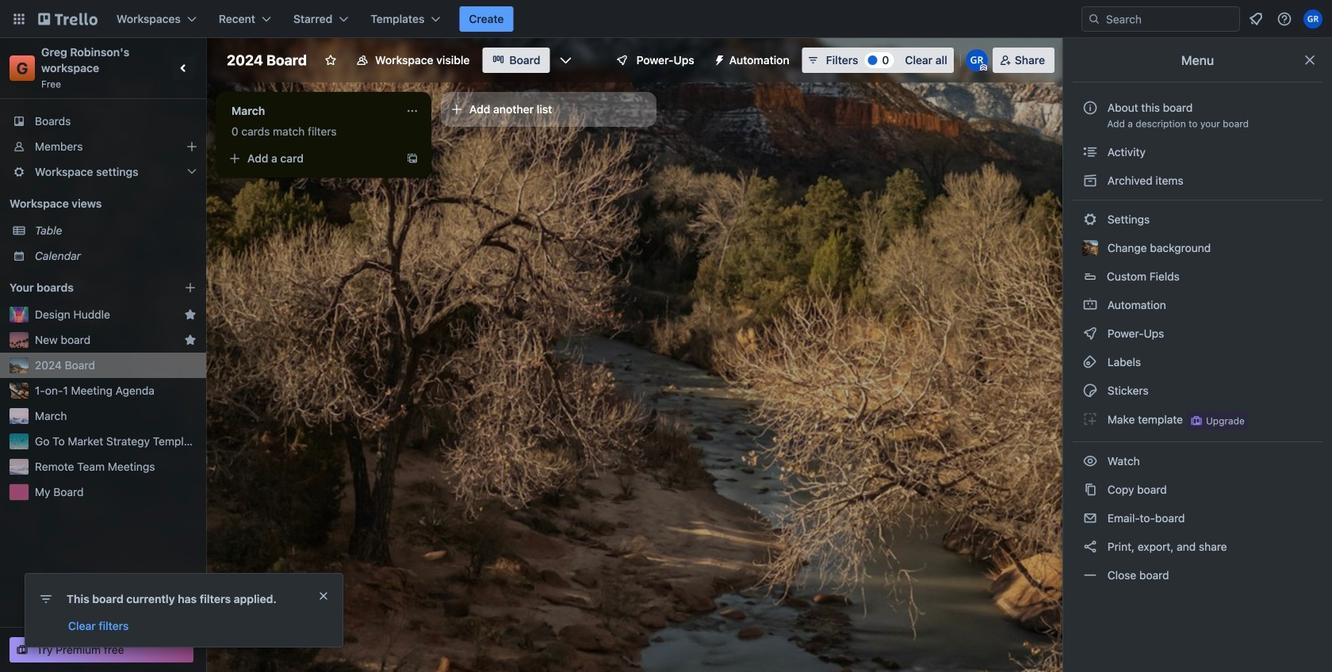 Task type: describe. For each thing, give the bounding box(es) containing it.
6 sm image from the top
[[1082, 412, 1098, 427]]

5 sm image from the top
[[1082, 383, 1098, 399]]

4 sm image from the top
[[1082, 326, 1098, 342]]

7 sm image from the top
[[1082, 482, 1098, 498]]

0 notifications image
[[1247, 10, 1266, 29]]

search image
[[1088, 13, 1101, 25]]

2 starred icon image from the top
[[184, 334, 197, 347]]

dismiss flag image
[[317, 590, 330, 603]]

Board name text field
[[219, 48, 315, 73]]

9 sm image from the top
[[1082, 539, 1098, 555]]

Search field
[[1101, 8, 1239, 30]]

this member is an admin of this board. image
[[980, 64, 987, 71]]

8 sm image from the top
[[1082, 511, 1098, 527]]

1 horizontal spatial greg robinson (gregrobinson96) image
[[1304, 10, 1323, 29]]

back to home image
[[38, 6, 98, 32]]



Task type: vqa. For each thing, say whether or not it's contained in the screenshot.
1st Starred Icon from the top of the page
yes



Task type: locate. For each thing, give the bounding box(es) containing it.
open information menu image
[[1277, 11, 1293, 27]]

1 starred icon image from the top
[[184, 308, 197, 321]]

greg robinson (gregrobinson96) image
[[1304, 10, 1323, 29], [966, 49, 988, 71]]

3 sm image from the top
[[1082, 212, 1098, 228]]

sm image
[[1082, 144, 1098, 160], [1082, 173, 1098, 189], [1082, 212, 1098, 228], [1082, 326, 1098, 342], [1082, 383, 1098, 399], [1082, 412, 1098, 427], [1082, 482, 1098, 498], [1082, 511, 1098, 527], [1082, 539, 1098, 555], [1082, 568, 1098, 584]]

alert
[[25, 574, 343, 647]]

workspace navigation collapse icon image
[[173, 57, 195, 79]]

0 vertical spatial greg robinson (gregrobinson96) image
[[1304, 10, 1323, 29]]

create from template… image
[[406, 152, 419, 165]]

your boards with 8 items element
[[10, 278, 160, 297]]

1 vertical spatial greg robinson (gregrobinson96) image
[[966, 49, 988, 71]]

10 sm image from the top
[[1082, 568, 1098, 584]]

0 vertical spatial starred icon image
[[184, 308, 197, 321]]

star or unstar board image
[[324, 54, 337, 67]]

0 horizontal spatial greg robinson (gregrobinson96) image
[[966, 49, 988, 71]]

customize views image
[[558, 52, 574, 68]]

primary element
[[0, 0, 1332, 38]]

sm image
[[707, 48, 729, 70], [1082, 297, 1098, 313], [1082, 354, 1098, 370], [1082, 454, 1098, 469]]

add board image
[[184, 282, 197, 294]]

None text field
[[222, 98, 400, 124]]

2 sm image from the top
[[1082, 173, 1098, 189]]

1 sm image from the top
[[1082, 144, 1098, 160]]

starred icon image
[[184, 308, 197, 321], [184, 334, 197, 347]]

1 vertical spatial starred icon image
[[184, 334, 197, 347]]



